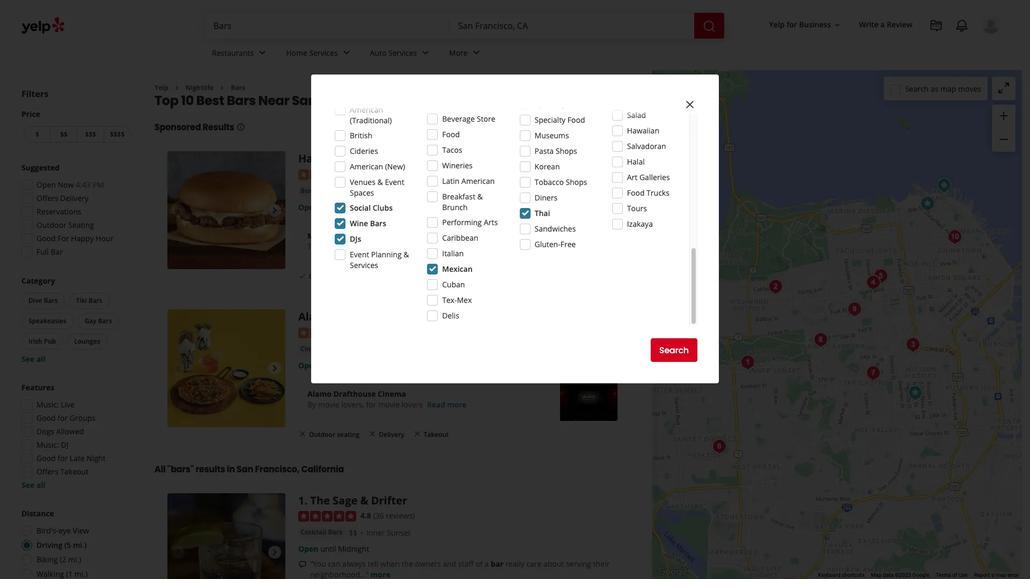 Task type: vqa. For each thing, say whether or not it's contained in the screenshot.
24 ADD V2 Image
no



Task type: describe. For each thing, give the bounding box(es) containing it.
new
[[442, 310, 467, 324]]

1 horizontal spatial cocktail bars link
[[413, 186, 459, 196]]

magic
[[308, 231, 330, 241]]

tobacco
[[535, 177, 564, 187]]

alamo drafthouse cinema new mission image
[[168, 310, 286, 428]]

zam zam image
[[810, 329, 832, 351]]

yelp for business
[[770, 20, 832, 30]]

groups
[[70, 413, 96, 424]]

business
[[800, 20, 832, 30]]

24 chevron down v2 image for restaurants
[[256, 46, 269, 59]]

tex-mex
[[443, 295, 472, 305]]

1 horizontal spatial cocktail bars button
[[413, 186, 459, 196]]

open for open until 10:00 pm
[[298, 202, 319, 212]]

american (traditional) inside search dialog
[[350, 105, 392, 126]]

drafthouse for alamo drafthouse cinema new mission
[[336, 310, 396, 324]]

& inside breakfast & brunch
[[478, 192, 483, 202]]

data
[[884, 573, 894, 579]]

nightlife link
[[186, 83, 214, 92]]

next image for alamo drafthouse cinema new mission image
[[268, 363, 281, 375]]

"you
[[310, 560, 326, 570]]

1 horizontal spatial $$
[[349, 529, 358, 539]]

sunset
[[387, 529, 411, 539]]

lost and found image
[[709, 436, 730, 458]]

burgers link
[[298, 186, 328, 196]]

all for category
[[36, 354, 46, 365]]

yelp for yelp for business
[[770, 20, 785, 30]]

16 checkmark v2 image
[[298, 272, 307, 281]]

now
[[58, 180, 74, 190]]

izakaya
[[627, 219, 653, 229]]

more
[[449, 48, 468, 58]]

1 . the sage & drifter
[[298, 494, 407, 508]]

their
[[594, 560, 610, 570]]

hard rock cafe
[[298, 152, 380, 166]]

until for until midnight
[[321, 545, 336, 555]]

16 chevron right v2 image
[[218, 84, 227, 92]]

(1.1k
[[373, 169, 390, 179]]

latin
[[443, 176, 460, 186]]

16 chevron right v2 image
[[173, 84, 181, 92]]

review
[[887, 20, 913, 30]]

a for report
[[992, 573, 995, 579]]

social
[[350, 203, 371, 213]]

kicks
[[332, 231, 351, 241]]

reviews) for 4.8 (36 reviews)
[[386, 511, 415, 521]]

really
[[506, 560, 525, 570]]

seating
[[68, 220, 94, 230]]

the sage & drifter image
[[168, 494, 286, 580]]

1 vertical spatial of
[[953, 573, 958, 579]]

tell
[[368, 560, 379, 570]]

breakfast
[[443, 192, 476, 202]]

close image
[[684, 98, 697, 111]]

himalayan/nepalese
[[627, 94, 700, 105]]

home services
[[286, 48, 338, 58]]

hawaiian
[[627, 126, 660, 136]]

(new)
[[385, 162, 405, 172]]

burgers
[[301, 186, 326, 195]]

outdoor seating
[[37, 220, 94, 230]]

0 horizontal spatial cocktail bars button
[[298, 528, 345, 539]]

driving (5 mi.)
[[37, 541, 87, 551]]

food trucks
[[627, 188, 670, 198]]

cinema link
[[298, 344, 327, 355]]

more inside magic kicks off here try our new kids menu today! read more
[[436, 241, 455, 252]]

alamo for alamo drafthouse cinema new mission
[[298, 310, 333, 324]]

next image for the sage & drifter image at left
[[268, 547, 281, 559]]

mini bar sf image
[[844, 299, 866, 320]]

google
[[913, 573, 930, 579]]

halal
[[627, 157, 645, 167]]

last call bar image
[[863, 363, 884, 384]]

driving
[[37, 541, 62, 551]]

16 info v2 image
[[236, 123, 245, 132]]

irish pub
[[28, 337, 56, 346]]

write a review link
[[855, 15, 918, 35]]

map for moves
[[941, 83, 957, 94]]

pm for open until 10:00 pm
[[359, 202, 371, 212]]

hour
[[96, 234, 114, 244]]

2.8
[[361, 169, 371, 179]]

fisherman's
[[464, 186, 506, 196]]

16 close v2 image
[[298, 430, 307, 439]]

for
[[58, 234, 69, 244]]

see for category
[[21, 354, 35, 365]]

$ button
[[24, 126, 50, 143]]

offers for offers delivery
[[37, 193, 58, 203]]

by
[[308, 400, 316, 410]]

for for groups
[[58, 413, 68, 424]]

cinema button
[[298, 344, 327, 355]]

terms
[[937, 573, 952, 579]]

services inside event planning & services
[[350, 260, 379, 271]]

error
[[1008, 573, 1020, 579]]

food for food trucks
[[627, 188, 645, 198]]

all for features
[[36, 480, 46, 491]]

night
[[87, 454, 106, 464]]

american (traditional) inside button
[[334, 186, 407, 195]]

cocktail bars for the rightmost cocktail bars button
[[415, 186, 457, 195]]

shortcuts
[[842, 573, 865, 579]]

british
[[350, 130, 373, 141]]

hard rock cafe image
[[168, 152, 286, 270]]

delivery inside group
[[60, 193, 89, 203]]

always
[[343, 560, 366, 570]]

the
[[402, 560, 413, 570]]

galleries
[[640, 172, 670, 183]]

brunch
[[443, 202, 468, 213]]

our
[[321, 241, 333, 252]]

24 chevron down v2 image for auto services
[[419, 46, 432, 59]]

2.8 star rating image
[[298, 170, 356, 180]]

user actions element
[[761, 13, 1016, 79]]

pasta shops
[[535, 146, 578, 156]]

caribbean
[[443, 233, 479, 243]]

lovers,
[[342, 400, 365, 410]]

beverage
[[443, 114, 475, 124]]

salad
[[627, 110, 646, 120]]

mi.) for biking (2 mi.)
[[68, 555, 81, 565]]

2 movie from the left
[[379, 400, 400, 410]]

music: for music: live
[[37, 400, 59, 410]]

2 vertical spatial takeout
[[60, 467, 89, 477]]

zoom out image
[[998, 133, 1011, 146]]

fermentation lab image
[[871, 265, 892, 287]]

$
[[35, 130, 39, 139]]

auto services link
[[362, 39, 441, 70]]

cuban
[[443, 280, 465, 290]]

tiki
[[76, 296, 87, 305]]

1 vertical spatial california
[[301, 464, 344, 476]]

(36
[[373, 511, 384, 521]]

tiki bars
[[76, 296, 102, 305]]

for for business
[[787, 20, 798, 30]]

see all button for features
[[21, 480, 46, 491]]

tiki bars button
[[69, 293, 109, 309]]

full
[[37, 247, 49, 257]]

cocktail bars for left cocktail bars button
[[301, 529, 343, 538]]

tacos
[[443, 145, 463, 155]]

owners
[[415, 560, 441, 570]]

near
[[259, 92, 290, 110]]

scarlet lounge image
[[765, 276, 787, 298]]

bars inside search dialog
[[370, 219, 387, 229]]

features
[[21, 383, 54, 393]]

social clubs
[[350, 203, 393, 213]]

3.5 star rating image
[[298, 328, 356, 339]]

slideshow element for hard
[[168, 152, 286, 270]]

event inside event planning & services
[[350, 250, 369, 260]]

16 chevron down v2 image
[[834, 21, 842, 29]]

good for good for late night
[[37, 454, 56, 464]]

4.8 star rating image
[[298, 512, 356, 523]]

3 slideshow element from the top
[[168, 494, 286, 580]]

good for good for groups
[[37, 413, 56, 424]]

cinema inside 'button'
[[301, 344, 325, 354]]

map for error
[[996, 573, 1007, 579]]

nightlife
[[186, 83, 214, 92]]

dj
[[61, 440, 68, 450]]

1 horizontal spatial delivery
[[379, 430, 405, 439]]

(5
[[64, 541, 71, 551]]

for for late
[[58, 454, 68, 464]]

latin american
[[443, 176, 495, 186]]

search dialog
[[0, 0, 1031, 580]]

pub
[[44, 337, 56, 346]]

a for write
[[881, 20, 886, 30]]

happy
[[71, 234, 94, 244]]

lion's den bar and lounge image
[[945, 226, 966, 248]]

price
[[21, 109, 40, 119]]

the sage & drifter image
[[737, 352, 759, 373]]

see all for features
[[21, 480, 46, 491]]

italian
[[443, 249, 464, 259]]

bars inside button
[[44, 296, 58, 305]]

restaurants
[[212, 48, 254, 58]]

mi.) for driving (5 mi.)
[[73, 541, 87, 551]]

lovers
[[402, 400, 423, 410]]

0 horizontal spatial of
[[476, 560, 483, 570]]

event inside the "venues & event spaces"
[[385, 177, 405, 187]]

results
[[196, 464, 225, 476]]

sponsored
[[155, 122, 201, 134]]

dogs
[[37, 427, 54, 437]]

specialty food
[[535, 115, 585, 125]]

open for open
[[298, 361, 319, 371]]



Task type: locate. For each thing, give the bounding box(es) containing it.
cocktail for the rightmost cocktail bars button
[[415, 186, 441, 195]]

all "bars" results in san francisco, california
[[155, 464, 344, 476]]

0 horizontal spatial san
[[237, 464, 253, 476]]

report
[[975, 573, 991, 579]]

1 horizontal spatial yelp
[[770, 20, 785, 30]]

open for open until midnight
[[298, 545, 319, 555]]

good up the dogs
[[37, 413, 56, 424]]

drafthouse for alamo drafthouse cinema by movie lovers, for movie lovers read more
[[334, 389, 376, 399]]

0 vertical spatial until
[[321, 202, 336, 212]]

1 horizontal spatial cocktail bars
[[415, 186, 457, 195]]

outdoor seating down new at left top
[[309, 272, 360, 281]]

slideshow element
[[168, 152, 286, 270], [168, 310, 286, 428], [168, 494, 286, 580]]

2 vertical spatial outdoor
[[309, 430, 336, 439]]

american down cideries
[[350, 162, 383, 172]]

movie right 'by'
[[318, 400, 340, 410]]

map right as
[[941, 83, 957, 94]]

for up offers takeout
[[58, 454, 68, 464]]

schools
[[568, 99, 595, 110]]

24 chevron down v2 image right more
[[470, 46, 483, 59]]

free
[[561, 239, 576, 250]]

yelp for business button
[[765, 15, 847, 35]]

cocktail bars link down 4.8 star rating image
[[298, 528, 345, 539]]

california up the
[[301, 464, 344, 476]]

see down irish
[[21, 354, 35, 365]]

sandwiches
[[535, 224, 576, 234]]

write
[[859, 20, 879, 30]]

seating down lovers,
[[337, 430, 360, 439]]

None search field
[[205, 13, 727, 39]]

cinema inside alamo drafthouse cinema by movie lovers, for movie lovers read more
[[378, 389, 406, 399]]

2 outdoor seating from the top
[[309, 430, 360, 439]]

the sage & drifter link
[[310, 494, 407, 508]]

dive
[[28, 296, 42, 305]]

projects image
[[930, 19, 943, 32]]

music:
[[37, 400, 59, 410], [37, 440, 59, 450]]

read right today!
[[416, 241, 434, 252]]

0 vertical spatial takeout
[[424, 272, 449, 281]]

1 vertical spatial good
[[37, 413, 56, 424]]

0 horizontal spatial food
[[443, 129, 460, 140]]

1 vertical spatial takeout
[[424, 430, 449, 439]]

seating for rock
[[337, 272, 360, 281]]

planning
[[371, 250, 402, 260]]

0 vertical spatial map
[[941, 83, 957, 94]]

drafthouse up lovers,
[[334, 389, 376, 399]]

good
[[37, 234, 56, 244], [37, 413, 56, 424], [37, 454, 56, 464]]

2 next image from the top
[[268, 547, 281, 559]]

more up mexican on the top of the page
[[436, 241, 455, 252]]

delivery down alamo drafthouse cinema by movie lovers, for movie lovers read more
[[379, 430, 405, 439]]

california up beverage
[[388, 92, 452, 110]]

business categories element
[[203, 39, 1001, 70]]

24 chevron down v2 image
[[340, 46, 353, 59]]

gluten-
[[535, 239, 561, 250]]

0 vertical spatial $$
[[60, 130, 68, 139]]

clubs
[[373, 203, 393, 213]]

0 horizontal spatial cocktail bars link
[[298, 528, 345, 539]]

map
[[872, 573, 882, 579]]

3 previous image from the top
[[172, 547, 185, 559]]

1 horizontal spatial francisco,
[[319, 92, 386, 110]]

1 vertical spatial mi.)
[[68, 555, 81, 565]]

outdoor down reservations
[[37, 220, 66, 230]]

pasta
[[535, 146, 554, 156]]

art galleries
[[627, 172, 670, 183]]

0 vertical spatial cocktail
[[415, 186, 441, 195]]

try
[[308, 241, 319, 252]]

1 vertical spatial offers
[[37, 467, 58, 477]]

1 horizontal spatial of
[[953, 573, 958, 579]]

1 vertical spatial cocktail bars link
[[298, 528, 345, 539]]

event down (new) on the left of page
[[385, 177, 405, 187]]

1 slideshow element from the top
[[168, 152, 286, 270]]

new
[[335, 241, 349, 252]]

16 close v2 image
[[368, 430, 377, 439], [413, 430, 422, 439]]

good down the music: dj on the bottom of the page
[[37, 454, 56, 464]]

a
[[881, 20, 886, 30], [485, 560, 489, 570], [992, 573, 995, 579]]

2 vertical spatial food
[[627, 188, 645, 198]]

cocktail left the latin
[[415, 186, 441, 195]]

delivery down "open now 4:43 pm"
[[60, 193, 89, 203]]

the social study image
[[863, 272, 884, 293]]

mi.) right (5
[[73, 541, 87, 551]]

0 vertical spatial drafthouse
[[336, 310, 396, 324]]

american inside american (traditional)
[[350, 105, 383, 115]]

good up the full
[[37, 234, 56, 244]]

moves
[[959, 83, 982, 94]]

late
[[70, 454, 85, 464]]

1 vertical spatial cocktail bars
[[301, 529, 343, 538]]

24 chevron down v2 image inside restaurants link
[[256, 46, 269, 59]]

open for open now 4:43 pm
[[37, 180, 56, 190]]

open down cinema 'link'
[[298, 361, 319, 371]]

thai
[[535, 208, 550, 219]]

see up 'distance'
[[21, 480, 35, 491]]

allowed
[[56, 427, 84, 437]]

notifications image
[[956, 19, 969, 32]]

1 specialty from the top
[[535, 99, 566, 110]]

0 vertical spatial cocktail bars
[[415, 186, 457, 195]]

cocktail bars down 4.8 star rating image
[[301, 529, 343, 538]]

2 all from the top
[[36, 480, 46, 491]]

venues
[[350, 177, 376, 187]]

american up breakfast
[[462, 176, 495, 186]]

outdoor seating
[[309, 272, 360, 281], [309, 430, 360, 439]]

24 chevron down v2 image
[[256, 46, 269, 59], [419, 46, 432, 59], [470, 46, 483, 59]]

1 see all button from the top
[[21, 354, 46, 365]]

0 vertical spatial offers
[[37, 193, 58, 203]]

reservations
[[37, 207, 81, 217]]

0 vertical spatial search
[[906, 83, 929, 94]]

cocktail bars button up the brunch
[[413, 186, 459, 196]]

2 vertical spatial slideshow element
[[168, 494, 286, 580]]

bird's-
[[37, 526, 59, 536]]

see for features
[[21, 480, 35, 491]]

delivery
[[60, 193, 89, 203], [379, 430, 405, 439]]

of right staff at the left bottom
[[476, 560, 483, 570]]

0 horizontal spatial map
[[941, 83, 957, 94]]

view
[[73, 526, 89, 536]]

0 vertical spatial san
[[292, 92, 317, 110]]

1 vertical spatial cocktail
[[301, 529, 327, 538]]

mexican
[[443, 264, 473, 274]]

& inside the "venues & event spaces"
[[378, 177, 383, 187]]

pm inside group
[[93, 180, 104, 190]]

1
[[298, 494, 305, 508]]

1 movie from the left
[[318, 400, 340, 410]]

for inside alamo drafthouse cinema by movie lovers, for movie lovers read more
[[366, 400, 377, 410]]

2 music: from the top
[[37, 440, 59, 450]]

0 vertical spatial francisco,
[[319, 92, 386, 110]]

24 chevron down v2 image inside auto services link
[[419, 46, 432, 59]]

read inside alamo drafthouse cinema by movie lovers, for movie lovers read more
[[427, 400, 446, 410]]

shops right tobacco
[[566, 177, 588, 187]]

diners
[[535, 193, 558, 203]]

0 vertical spatial reviews)
[[392, 169, 421, 179]]

search for search as map moves
[[906, 83, 929, 94]]

16 close v2 image down lovers
[[413, 430, 422, 439]]

0 horizontal spatial 24 chevron down v2 image
[[256, 46, 269, 59]]

1 all from the top
[[36, 354, 46, 365]]

pm for open now 4:43 pm
[[93, 180, 104, 190]]

see all down irish
[[21, 354, 46, 365]]

dahlia lounge image
[[903, 334, 924, 356]]

rock
[[328, 152, 354, 166]]

(traditional) down 2.8 (1.1k reviews)
[[367, 186, 407, 195]]

0 vertical spatial of
[[476, 560, 483, 570]]

reviews) right (1.1k
[[392, 169, 421, 179]]

cinema up lovers
[[378, 389, 406, 399]]

cocktail for left cocktail bars button
[[301, 529, 327, 538]]

more inside alamo drafthouse cinema by movie lovers, for movie lovers read more
[[447, 400, 467, 410]]

1 seating from the top
[[337, 272, 360, 281]]

0 vertical spatial read
[[416, 241, 434, 252]]

1 see all from the top
[[21, 354, 46, 365]]

price group
[[21, 109, 133, 145]]

of
[[476, 560, 483, 570], [953, 573, 958, 579]]

$$ inside button
[[60, 130, 68, 139]]

16 close v2 image for takeout
[[413, 430, 422, 439]]

specialty for specialty food
[[535, 115, 566, 125]]

see all button up 'distance'
[[21, 480, 46, 491]]

shops for tobacco shops
[[566, 177, 588, 187]]

more right lovers
[[447, 400, 467, 410]]

2 vertical spatial previous image
[[172, 547, 185, 559]]

16 close v2 image down alamo drafthouse cinema by movie lovers, for movie lovers read more
[[368, 430, 377, 439]]

slideshow element for alamo
[[168, 310, 286, 428]]

24 chevron down v2 image right auto services
[[419, 46, 432, 59]]

best
[[196, 92, 224, 110]]

shops for pasta shops
[[556, 146, 578, 156]]

all down offers takeout
[[36, 480, 46, 491]]

for left business
[[787, 20, 798, 30]]

1 vertical spatial a
[[485, 560, 489, 570]]

0 vertical spatial cocktail bars button
[[413, 186, 459, 196]]

2 16 close v2 image from the left
[[413, 430, 422, 439]]

2 vertical spatial cinema
[[378, 389, 406, 399]]

san right near
[[292, 92, 317, 110]]

0 vertical spatial next image
[[268, 363, 281, 375]]

seating for drafthouse
[[337, 430, 360, 439]]

a right write
[[881, 20, 886, 30]]

for up the dogs allowed
[[58, 413, 68, 424]]

until up can
[[321, 545, 336, 555]]

3 good from the top
[[37, 454, 56, 464]]

2.8 (1.1k reviews)
[[361, 169, 421, 179]]

0 horizontal spatial $$
[[60, 130, 68, 139]]

1 horizontal spatial san
[[292, 92, 317, 110]]

(traditional) inside button
[[367, 186, 407, 195]]

0 horizontal spatial francisco,
[[255, 464, 300, 476]]

american up british
[[350, 105, 383, 115]]

1 horizontal spatial services
[[350, 260, 379, 271]]

mi.) right (2
[[68, 555, 81, 565]]

food down schools
[[568, 115, 585, 125]]

yelp link
[[155, 83, 168, 92]]

cocktail down 4.8 star rating image
[[301, 529, 327, 538]]

for right lovers,
[[366, 400, 377, 410]]

results
[[203, 122, 234, 134]]

0 horizontal spatial movie
[[318, 400, 340, 410]]

tobacco shops
[[535, 177, 588, 187]]

2 horizontal spatial services
[[389, 48, 417, 58]]

see all
[[21, 354, 46, 365], [21, 480, 46, 491]]

1 until from the top
[[321, 202, 336, 212]]

cocktail bars link up the brunch
[[413, 186, 459, 196]]

group containing features
[[18, 383, 133, 491]]

a right report
[[992, 573, 995, 579]]

0 vertical spatial see all button
[[21, 354, 46, 365]]

1 vertical spatial cocktail bars button
[[298, 528, 345, 539]]

group containing category
[[19, 276, 133, 365]]

1 vertical spatial outdoor
[[309, 272, 336, 281]]

1 previous image from the top
[[172, 204, 185, 217]]

staff
[[458, 560, 474, 570]]

2 slideshow element from the top
[[168, 310, 286, 428]]

reviews) up sunset
[[386, 511, 415, 521]]

speakeasies
[[28, 317, 66, 326]]

0 horizontal spatial cocktail
[[301, 529, 327, 538]]

24 chevron down v2 image for more
[[470, 46, 483, 59]]

1 see from the top
[[21, 354, 35, 365]]

group containing suggested
[[18, 163, 133, 261]]

0 vertical spatial good
[[37, 234, 56, 244]]

for inside 'button'
[[787, 20, 798, 30]]

burgers button
[[298, 186, 328, 196]]

outdoor
[[37, 220, 66, 230], [309, 272, 336, 281], [309, 430, 336, 439]]

top 10 best bars near san francisco, california
[[155, 92, 452, 110]]

2 see from the top
[[21, 480, 35, 491]]

open up 16 speech v2 image
[[298, 545, 319, 555]]

offers down good for late night
[[37, 467, 58, 477]]

american inside button
[[334, 186, 365, 195]]

cocktail bars up the brunch
[[415, 186, 457, 195]]

1 vertical spatial more
[[447, 400, 467, 410]]

3 24 chevron down v2 image from the left
[[470, 46, 483, 59]]

0 vertical spatial (traditional)
[[350, 115, 392, 126]]

0 vertical spatial shops
[[556, 146, 578, 156]]

see all button down irish
[[21, 354, 46, 365]]

2 until from the top
[[321, 545, 336, 555]]

alamo for alamo drafthouse cinema by movie lovers, for movie lovers read more
[[308, 389, 332, 399]]

10
[[181, 92, 194, 110]]

kennedy's indian curry house & irish pub image
[[917, 193, 939, 214]]

group
[[993, 105, 1016, 152], [18, 163, 133, 261], [19, 276, 133, 365], [18, 383, 133, 491]]

1 next image from the top
[[268, 363, 281, 375]]

0 vertical spatial slideshow element
[[168, 152, 286, 270]]

(traditional) inside search dialog
[[350, 115, 392, 126]]

american up 10:00 at the top left of page
[[334, 186, 365, 195]]

outdoor inside group
[[37, 220, 66, 230]]

search for search
[[660, 344, 689, 357]]

irish
[[28, 337, 42, 346]]

specialty up the specialty food
[[535, 99, 566, 110]]

outdoor right 16 checkmark v2 icon
[[309, 272, 336, 281]]

1 vertical spatial see all button
[[21, 480, 46, 491]]

0 horizontal spatial services
[[310, 48, 338, 58]]

in
[[227, 464, 235, 476]]

0 vertical spatial seating
[[337, 272, 360, 281]]

$$$$
[[110, 130, 125, 139]]

0 vertical spatial pm
[[93, 180, 104, 190]]

2 previous image from the top
[[172, 363, 185, 375]]

irish pub button
[[21, 334, 63, 350]]

services right auto at top left
[[389, 48, 417, 58]]

0 vertical spatial all
[[36, 354, 46, 365]]

alamo inside alamo drafthouse cinema by movie lovers, for movie lovers read more
[[308, 389, 332, 399]]

yelp inside 'button'
[[770, 20, 785, 30]]

dive bars button
[[21, 293, 65, 309]]

alamo drafthouse cinema new mission image
[[905, 383, 926, 404]]

cinema for new
[[399, 310, 440, 324]]

16 speech v2 image
[[298, 561, 307, 570]]

performing
[[443, 217, 482, 228]]

0 vertical spatial alamo
[[298, 310, 333, 324]]

24 chevron down v2 image inside more link
[[470, 46, 483, 59]]

0 vertical spatial outdoor
[[37, 220, 66, 230]]

keyboard shortcuts
[[819, 573, 865, 579]]

really care about serving their neighborhood..."
[[310, 560, 610, 580]]

wharf
[[508, 186, 529, 196]]

alamo drafthouse cinema by movie lovers, for movie lovers read more
[[308, 389, 467, 410]]

next image
[[268, 204, 281, 217]]

see all button for category
[[21, 354, 46, 365]]

live
[[61, 400, 75, 410]]

auto services
[[370, 48, 417, 58]]

venues & event spaces
[[350, 177, 405, 198]]

1 24 chevron down v2 image from the left
[[256, 46, 269, 59]]

eye
[[59, 526, 71, 536]]

2 24 chevron down v2 image from the left
[[419, 46, 432, 59]]

2 good from the top
[[37, 413, 56, 424]]

francisco, up 1
[[255, 464, 300, 476]]

offers up reservations
[[37, 193, 58, 203]]

$$ up midnight
[[349, 529, 358, 539]]

offers for offers takeout
[[37, 467, 58, 477]]

read inside magic kicks off here try our new kids menu today! read more
[[416, 241, 434, 252]]

as
[[931, 83, 939, 94]]

store
[[477, 114, 496, 124]]

1 music: from the top
[[37, 400, 59, 410]]

performing arts
[[443, 217, 498, 228]]

1 horizontal spatial 24 chevron down v2 image
[[419, 46, 432, 59]]

bars
[[231, 83, 245, 92], [227, 92, 256, 110], [443, 186, 457, 195], [370, 219, 387, 229], [44, 296, 58, 305], [89, 296, 102, 305], [98, 317, 112, 326], [328, 529, 343, 538]]

$$ left $$$ button
[[60, 130, 68, 139]]

1 horizontal spatial california
[[388, 92, 452, 110]]

option group containing distance
[[18, 509, 133, 580]]

seating
[[337, 272, 360, 281], [337, 430, 360, 439]]

open down suggested
[[37, 180, 56, 190]]

1 good from the top
[[37, 234, 56, 244]]

food up tacos
[[443, 129, 460, 140]]

event down djs
[[350, 250, 369, 260]]

search as map moves
[[906, 83, 982, 94]]

1 vertical spatial drafthouse
[[334, 389, 376, 399]]

specialty up museums
[[535, 115, 566, 125]]

specialty
[[535, 99, 566, 110], [535, 115, 566, 125]]

1 vertical spatial cinema
[[301, 344, 325, 354]]

0 vertical spatial delivery
[[60, 193, 89, 203]]

2 seating from the top
[[337, 430, 360, 439]]

0 horizontal spatial cocktail bars
[[301, 529, 343, 538]]

when
[[381, 560, 400, 570]]

services for home services
[[310, 48, 338, 58]]

cinema left delis
[[399, 310, 440, 324]]

outdoor seating for drafthouse
[[309, 430, 360, 439]]

2 see all from the top
[[21, 480, 46, 491]]

& inside event planning & services
[[404, 250, 409, 260]]

search image
[[703, 20, 716, 33]]

1 horizontal spatial food
[[568, 115, 585, 125]]

0 vertical spatial food
[[568, 115, 585, 125]]

a left bar
[[485, 560, 489, 570]]

see all up 'distance'
[[21, 480, 46, 491]]

1 horizontal spatial event
[[385, 177, 405, 187]]

services down kids
[[350, 260, 379, 271]]

services for auto services
[[389, 48, 417, 58]]

1 vertical spatial alamo
[[308, 389, 332, 399]]

until for until 10:00 pm
[[321, 202, 336, 212]]

music: down the dogs
[[37, 440, 59, 450]]

read right lovers
[[427, 400, 446, 410]]

keyboard shortcuts button
[[819, 572, 865, 580]]

2 see all button from the top
[[21, 480, 46, 491]]

(traditional) up british
[[350, 115, 392, 126]]

previous image for alamo drafthouse cinema new mission
[[172, 363, 185, 375]]

next image
[[268, 363, 281, 375], [268, 547, 281, 559]]

map region
[[602, 1, 1031, 580]]

good for good for happy hour
[[37, 234, 56, 244]]

1 16 close v2 image from the left
[[368, 430, 377, 439]]

alamo up 3.5 star rating image
[[298, 310, 333, 324]]

wineries
[[443, 161, 473, 171]]

museums
[[535, 130, 569, 141]]

0 vertical spatial more
[[436, 241, 455, 252]]

services left 24 chevron down v2 image at the top of page
[[310, 48, 338, 58]]

drafthouse up 3.5 star rating image
[[336, 310, 396, 324]]

hard rock cafe image
[[934, 175, 955, 196]]

spaces
[[350, 188, 374, 198]]

0 horizontal spatial yelp
[[155, 83, 168, 92]]

shops down museums
[[556, 146, 578, 156]]

alamo up 'by'
[[308, 389, 332, 399]]

1 vertical spatial seating
[[337, 430, 360, 439]]

food up tours
[[627, 188, 645, 198]]

until left 10:00 at the top left of page
[[321, 202, 336, 212]]

gluten-free
[[535, 239, 576, 250]]

previous image
[[172, 204, 185, 217], [172, 363, 185, 375], [172, 547, 185, 559]]

yelp left business
[[770, 20, 785, 30]]

reviews) for 2.8 (1.1k reviews)
[[392, 169, 421, 179]]

2 specialty from the top
[[535, 115, 566, 125]]

outdoor for hard
[[309, 272, 336, 281]]

0 horizontal spatial california
[[301, 464, 344, 476]]

2 offers from the top
[[37, 467, 58, 477]]

option group
[[18, 509, 133, 580]]

pm down spaces
[[359, 202, 371, 212]]

cinema down 3.5 star rating image
[[301, 344, 325, 354]]

outdoor for alamo
[[309, 430, 336, 439]]

of left the use
[[953, 573, 958, 579]]

cinema for by
[[378, 389, 406, 399]]

sort:
[[533, 97, 549, 108]]

home services link
[[278, 39, 362, 70]]

offers takeout
[[37, 467, 89, 477]]

0 horizontal spatial pm
[[93, 180, 104, 190]]

24 chevron down v2 image right restaurants
[[256, 46, 269, 59]]

1 outdoor seating from the top
[[309, 272, 360, 281]]

1 vertical spatial american (traditional)
[[334, 186, 407, 195]]

1 vertical spatial next image
[[268, 547, 281, 559]]

1 vertical spatial shops
[[566, 177, 588, 187]]

cocktail bars button down 4.8 star rating image
[[298, 528, 345, 539]]

american (new)
[[350, 162, 405, 172]]

yelp for yelp link
[[155, 83, 168, 92]]

1 horizontal spatial movie
[[379, 400, 400, 410]]

map left error
[[996, 573, 1007, 579]]

music: down features
[[37, 400, 59, 410]]

san right the in
[[237, 464, 253, 476]]

1 vertical spatial all
[[36, 480, 46, 491]]

1 horizontal spatial a
[[881, 20, 886, 30]]

music: for music: dj
[[37, 440, 59, 450]]

1 offers from the top
[[37, 193, 58, 203]]

0 vertical spatial california
[[388, 92, 452, 110]]

0 horizontal spatial event
[[350, 250, 369, 260]]

movie left lovers
[[379, 400, 400, 410]]

open down burgers link
[[298, 202, 319, 212]]

2 horizontal spatial food
[[627, 188, 645, 198]]

see all for category
[[21, 354, 46, 365]]

1 vertical spatial see
[[21, 480, 35, 491]]

expand map image
[[998, 82, 1011, 94]]

outdoor right 16 close v2 image
[[309, 430, 336, 439]]

food
[[568, 115, 585, 125], [443, 129, 460, 140], [627, 188, 645, 198]]

1 vertical spatial san
[[237, 464, 253, 476]]

home
[[286, 48, 308, 58]]

outdoor seating for rock
[[309, 272, 360, 281]]

1 vertical spatial $$
[[349, 529, 358, 539]]

0 horizontal spatial a
[[485, 560, 489, 570]]

francisco, up british
[[319, 92, 386, 110]]

pm right 4:43
[[93, 180, 104, 190]]

0 horizontal spatial delivery
[[60, 193, 89, 203]]

1 vertical spatial slideshow element
[[168, 310, 286, 428]]

10:00
[[338, 202, 357, 212]]

$$$$ button
[[104, 126, 131, 143]]

off
[[353, 231, 364, 241]]

drafthouse inside alamo drafthouse cinema by movie lovers, for movie lovers read more
[[334, 389, 376, 399]]

bird's-eye view
[[37, 526, 89, 536]]

2 horizontal spatial 24 chevron down v2 image
[[470, 46, 483, 59]]

all down irish pub button on the bottom left of page
[[36, 354, 46, 365]]

specialty for specialty schools
[[535, 99, 566, 110]]

1 vertical spatial yelp
[[155, 83, 168, 92]]

outdoor seating right 16 close v2 image
[[309, 430, 360, 439]]

food for food
[[443, 129, 460, 140]]

google image
[[656, 566, 691, 580]]

zoom in image
[[998, 109, 1011, 122]]

1 vertical spatial food
[[443, 129, 460, 140]]

16 close v2 image for delivery
[[368, 430, 377, 439]]

1 horizontal spatial search
[[906, 83, 929, 94]]

seating down new at left top
[[337, 272, 360, 281]]

0 vertical spatial event
[[385, 177, 405, 187]]

search inside button
[[660, 344, 689, 357]]

previous image for hard rock cafe
[[172, 204, 185, 217]]

reviews)
[[392, 169, 421, 179], [386, 511, 415, 521]]



